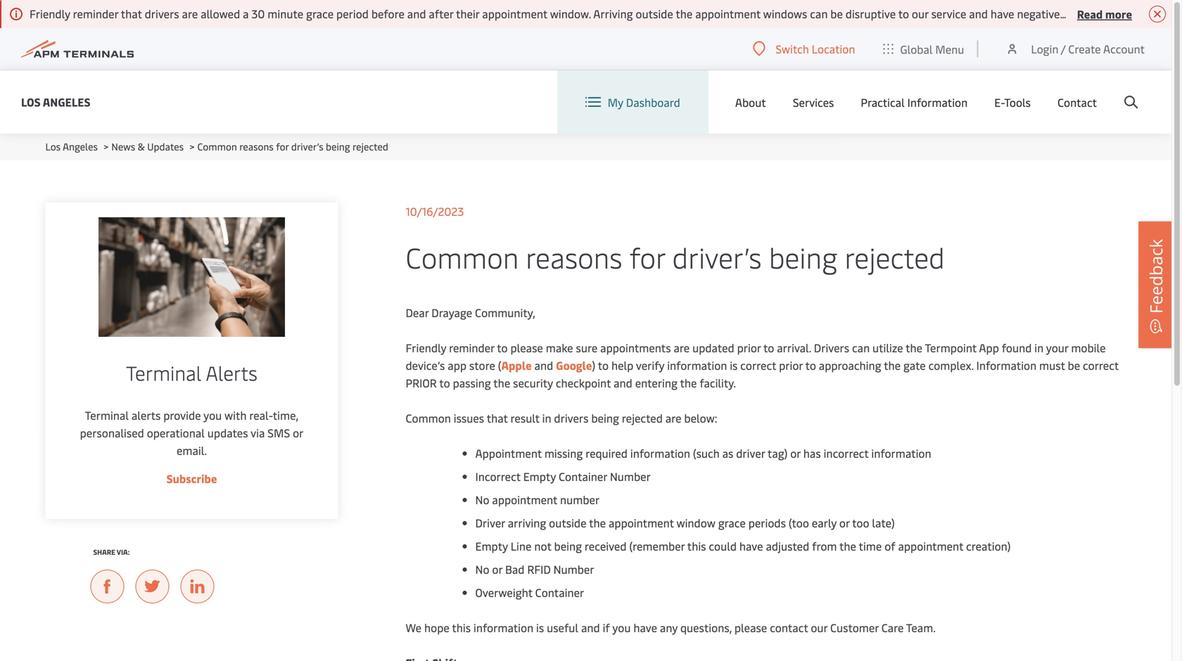 Task type: describe. For each thing, give the bounding box(es) containing it.
below:
[[684, 411, 717, 426]]

0 vertical spatial common
[[197, 140, 237, 153]]

and left after
[[407, 6, 426, 21]]

2 horizontal spatial drivers
[[1121, 6, 1155, 21]]

switch location
[[776, 41, 855, 56]]

too
[[852, 515, 869, 531]]

reminder for to
[[449, 340, 494, 355]]

dear drayage community,
[[406, 305, 535, 320]]

1 horizontal spatial number
[[610, 469, 651, 484]]

of
[[885, 539, 895, 554]]

/
[[1061, 41, 1066, 56]]

information inside ) to help verify information is correct prior to approaching the gate complex. information must be correct prior to passing the security checkpoint and entering the facility.
[[667, 358, 727, 373]]

and up the security
[[534, 358, 553, 373]]

2 vertical spatial are
[[665, 411, 681, 426]]

you inside terminal alerts provide you with real-time, personalised operational updates via sms or email.
[[203, 408, 222, 423]]

and inside ) to help verify information is correct prior to approaching the gate complex. information must be correct prior to passing the security checkpoint and entering the facility.
[[614, 375, 632, 390]]

community,
[[475, 305, 535, 320]]

0 horizontal spatial this
[[452, 620, 471, 635]]

0 horizontal spatial driver's
[[291, 140, 323, 153]]

information inside dropdown button
[[907, 94, 968, 110]]

no for no or bad rfid number
[[475, 562, 489, 577]]

10/16/2023
[[406, 204, 464, 219]]

checkpoint
[[556, 375, 611, 390]]

issues
[[454, 411, 484, 426]]

1 vertical spatial for
[[630, 238, 665, 276]]

0 horizontal spatial grace
[[306, 6, 334, 21]]

1 horizontal spatial grace
[[718, 515, 746, 531]]

make
[[546, 340, 573, 355]]

that for issues
[[487, 411, 508, 426]]

common issues that result in drivers being rejected are below:
[[406, 411, 717, 426]]

or left too
[[839, 515, 850, 531]]

2 > from the left
[[190, 140, 195, 153]]

read more
[[1077, 6, 1132, 21]]

0 horizontal spatial rejected
[[352, 140, 388, 153]]

found
[[1002, 340, 1032, 355]]

sure
[[576, 340, 598, 355]]

switch location button
[[753, 41, 855, 56]]

1 horizontal spatial drivers
[[554, 411, 589, 426]]

0 vertical spatial can
[[810, 6, 828, 21]]

app
[[448, 358, 467, 373]]

read
[[1077, 6, 1103, 21]]

0 horizontal spatial reasons
[[239, 140, 274, 153]]

overweight container
[[475, 585, 584, 600]]

be inside ) to help verify information is correct prior to approaching the gate complex. information must be correct prior to passing the security checkpoint and entering the facility.
[[1068, 358, 1080, 373]]

not
[[534, 539, 551, 554]]

1 vertical spatial reasons
[[526, 238, 622, 276]]

overweight
[[475, 585, 532, 600]]

after
[[429, 6, 453, 21]]

1 vertical spatial container
[[535, 585, 584, 600]]

and left if
[[581, 620, 600, 635]]

before
[[371, 6, 404, 21]]

1 vertical spatial outside
[[549, 515, 586, 531]]

news
[[111, 140, 135, 153]]

2 vertical spatial have
[[633, 620, 657, 635]]

news & updates link
[[111, 140, 184, 153]]

1 horizontal spatial you
[[612, 620, 631, 635]]

received
[[585, 539, 627, 554]]

friendly for friendly reminder to please make sure appointments are updated prior to arrival. drivers can utilize the termpoint app found in your mobile device's app store (
[[406, 340, 446, 355]]

contact
[[1058, 94, 1097, 110]]

arriving
[[593, 6, 633, 21]]

via
[[251, 425, 265, 440]]

2 horizontal spatial rejected
[[845, 238, 945, 276]]

verify
[[636, 358, 664, 373]]

no for no appointment number
[[475, 492, 489, 507]]

provide
[[163, 408, 201, 423]]

facility.
[[700, 375, 736, 390]]

their
[[456, 6, 479, 21]]

are inside friendly reminder to please make sure appointments are updated prior to arrival. drivers can utilize the termpoint app found in your mobile device's app store (
[[674, 340, 690, 355]]

hope
[[424, 620, 449, 635]]

common for common reasons for driver's being rejected
[[406, 238, 519, 276]]

1 horizontal spatial this
[[687, 539, 706, 554]]

to down arrival.
[[805, 358, 816, 373]]

appointment up the "(remember" on the right bottom
[[609, 515, 674, 531]]

2 vertical spatial rejected
[[622, 411, 663, 426]]

to left arrival.
[[763, 340, 774, 355]]

number
[[560, 492, 600, 507]]

(
[[498, 358, 501, 373]]

required
[[586, 446, 628, 461]]

alerts
[[131, 408, 161, 423]]

mobile
[[1071, 340, 1106, 355]]

appointments
[[600, 340, 671, 355]]

google link
[[556, 358, 592, 373]]

care
[[881, 620, 904, 635]]

in inside friendly reminder to please make sure appointments are updated prior to arrival. drivers can utilize the termpoint app found in your mobile device's app store (
[[1034, 340, 1044, 355]]

tag)
[[768, 446, 788, 461]]

device's
[[406, 358, 445, 373]]

appointment right their
[[482, 6, 547, 21]]

(such
[[693, 446, 720, 461]]

prior inside friendly reminder to please make sure appointments are updated prior to arrival. drivers can utilize the termpoint app found in your mobile device's app store (
[[737, 340, 761, 355]]

0 horizontal spatial number
[[553, 562, 594, 577]]

security
[[513, 375, 553, 390]]

allowed
[[201, 6, 240, 21]]

los for los angeles
[[21, 94, 41, 109]]

close alert image
[[1149, 6, 1166, 23]]

early
[[812, 515, 837, 531]]

drivers
[[814, 340, 849, 355]]

0 horizontal spatial empty
[[475, 539, 508, 554]]

arriving
[[508, 515, 546, 531]]

subscribe link
[[166, 471, 217, 486]]

(too
[[789, 515, 809, 531]]

who
[[1158, 6, 1179, 21]]

global
[[900, 41, 933, 56]]

the inside friendly reminder to please make sure appointments are updated prior to arrival. drivers can utilize the termpoint app found in your mobile device's app store (
[[906, 340, 922, 355]]

incorrect empty container number
[[475, 469, 651, 484]]

window
[[676, 515, 715, 531]]

updated
[[692, 340, 734, 355]]

operational
[[147, 425, 205, 440]]

disruptive
[[846, 6, 896, 21]]

line
[[511, 539, 532, 554]]

1 correct from the left
[[740, 358, 776, 373]]

2 horizontal spatial have
[[991, 6, 1014, 21]]

practical information button
[[861, 70, 968, 134]]

to right )
[[598, 358, 609, 373]]

0 vertical spatial empty
[[523, 469, 556, 484]]

login / create account link
[[1005, 28, 1145, 70]]

can inside friendly reminder to please make sure appointments are updated prior to arrival. drivers can utilize the termpoint app found in your mobile device's app store (
[[852, 340, 870, 355]]

terminal for terminal alerts
[[126, 359, 201, 386]]

missing
[[544, 446, 583, 461]]

must
[[1039, 358, 1065, 373]]

0 vertical spatial our
[[912, 6, 929, 21]]

1 vertical spatial los angeles link
[[45, 140, 98, 153]]

on
[[1105, 6, 1118, 21]]

updates
[[207, 425, 248, 440]]

1 horizontal spatial driver's
[[672, 238, 762, 276]]

creation)
[[966, 539, 1011, 554]]

e-tools
[[994, 94, 1031, 110]]

login / create account
[[1031, 41, 1145, 56]]

to up the (
[[497, 340, 508, 355]]

arrival.
[[777, 340, 811, 355]]

a
[[243, 6, 249, 21]]

updates
[[147, 140, 184, 153]]

personalised
[[80, 425, 144, 440]]



Task type: locate. For each thing, give the bounding box(es) containing it.
we hope this information is useful and if you have any questions, please contact our customer care team.
[[406, 620, 936, 635]]

appointment
[[475, 446, 542, 461]]

0 horizontal spatial that
[[121, 6, 142, 21]]

read more button
[[1077, 5, 1132, 23]]

if
[[603, 620, 610, 635]]

time,
[[273, 408, 299, 423]]

1 > from the left
[[104, 140, 109, 153]]

common reasons for driver's being rejected
[[406, 238, 945, 276]]

)
[[592, 358, 595, 373]]

0 vertical spatial number
[[610, 469, 651, 484]]

grace up could
[[718, 515, 746, 531]]

or left has at the right of the page
[[790, 446, 801, 461]]

1 horizontal spatial >
[[190, 140, 195, 153]]

common down the prior
[[406, 411, 451, 426]]

termpoint
[[925, 340, 977, 355]]

to right disruptive
[[898, 6, 909, 21]]

drivers up missing on the left of page
[[554, 411, 589, 426]]

1 horizontal spatial in
[[1034, 340, 1044, 355]]

menu
[[935, 41, 964, 56]]

1 horizontal spatial reasons
[[526, 238, 622, 276]]

to down app
[[439, 375, 450, 390]]

angeles for los angeles > news & updates > common reasons for driver's being rejected
[[63, 140, 98, 153]]

0 horizontal spatial you
[[203, 408, 222, 423]]

could
[[709, 539, 737, 554]]

impacts
[[1063, 6, 1103, 21]]

1 horizontal spatial correct
[[1083, 358, 1119, 373]]

information right incorrect
[[871, 446, 931, 461]]

2 vertical spatial common
[[406, 411, 451, 426]]

number right rfid
[[553, 562, 594, 577]]

incorrect
[[824, 446, 869, 461]]

please up apple
[[510, 340, 543, 355]]

reminder
[[73, 6, 118, 21], [449, 340, 494, 355]]

switch
[[776, 41, 809, 56]]

container down rfid
[[535, 585, 584, 600]]

driver's
[[291, 140, 323, 153], [672, 238, 762, 276]]

that for reminder
[[121, 6, 142, 21]]

empty
[[523, 469, 556, 484], [475, 539, 508, 554]]

have left the negative
[[991, 6, 1014, 21]]

1 vertical spatial reminder
[[449, 340, 494, 355]]

minute
[[268, 6, 303, 21]]

about button
[[735, 70, 766, 134]]

2 correct from the left
[[1083, 358, 1119, 373]]

no up overweight
[[475, 562, 489, 577]]

0 vertical spatial outside
[[636, 6, 673, 21]]

e-
[[994, 94, 1004, 110]]

no appointment number
[[475, 492, 600, 507]]

in right result
[[542, 411, 551, 426]]

1 vertical spatial terminal
[[85, 408, 129, 423]]

information
[[907, 94, 968, 110], [976, 358, 1036, 373]]

los angeles link
[[21, 93, 90, 111], [45, 140, 98, 153]]

information down overweight
[[474, 620, 533, 635]]

no or bad rfid number
[[475, 562, 594, 577]]

are left "below:"
[[665, 411, 681, 426]]

1 vertical spatial be
[[1068, 358, 1080, 373]]

or inside terminal alerts provide you with real-time, personalised operational updates via sms or email.
[[293, 425, 304, 440]]

be left disruptive
[[830, 6, 843, 21]]

0 vertical spatial los angeles link
[[21, 93, 90, 111]]

prior inside ) to help verify information is correct prior to approaching the gate complex. information must be correct prior to passing the security checkpoint and entering the facility.
[[779, 358, 803, 373]]

1 vertical spatial you
[[612, 620, 631, 635]]

this
[[687, 539, 706, 554], [452, 620, 471, 635]]

as
[[722, 446, 733, 461]]

our right contact
[[811, 620, 828, 635]]

0 vertical spatial is
[[730, 358, 738, 373]]

grace left period in the left of the page
[[306, 6, 334, 21]]

login
[[1031, 41, 1058, 56]]

terminal up alerts
[[126, 359, 201, 386]]

0 vertical spatial grace
[[306, 6, 334, 21]]

drivers right on
[[1121, 6, 1155, 21]]

0 vertical spatial please
[[510, 340, 543, 355]]

0 horizontal spatial reminder
[[73, 6, 118, 21]]

0 horizontal spatial outside
[[549, 515, 586, 531]]

0 vertical spatial rejected
[[352, 140, 388, 153]]

0 vertical spatial terminal
[[126, 359, 201, 386]]

can up approaching
[[852, 340, 870, 355]]

0 vertical spatial reasons
[[239, 140, 274, 153]]

you right if
[[612, 620, 631, 635]]

information down global menu
[[907, 94, 968, 110]]

0 vertical spatial prior
[[737, 340, 761, 355]]

feedback
[[1144, 239, 1167, 314]]

&
[[138, 140, 145, 153]]

1 vertical spatial in
[[542, 411, 551, 426]]

0 vertical spatial los
[[21, 94, 41, 109]]

windows
[[763, 6, 807, 21]]

0 horizontal spatial in
[[542, 411, 551, 426]]

complex.
[[928, 358, 974, 373]]

1 horizontal spatial prior
[[779, 358, 803, 373]]

0 horizontal spatial be
[[830, 6, 843, 21]]

or left the bad
[[492, 562, 502, 577]]

0 vertical spatial be
[[830, 6, 843, 21]]

drivers left the allowed
[[145, 6, 179, 21]]

you left with
[[203, 408, 222, 423]]

1 vertical spatial this
[[452, 620, 471, 635]]

time
[[859, 539, 882, 554]]

1 horizontal spatial friendly
[[406, 340, 446, 355]]

0 horizontal spatial drivers
[[145, 6, 179, 21]]

alerts image
[[99, 217, 285, 337]]

location
[[812, 41, 855, 56]]

los angeles
[[21, 94, 90, 109]]

0 vertical spatial are
[[182, 6, 198, 21]]

1 vertical spatial friendly
[[406, 340, 446, 355]]

1 vertical spatial please
[[734, 620, 767, 635]]

0 horizontal spatial prior
[[737, 340, 761, 355]]

my dashboard
[[608, 94, 680, 110]]

1 horizontal spatial is
[[730, 358, 738, 373]]

have down periods
[[739, 539, 763, 554]]

container up number
[[559, 469, 607, 484]]

feedback button
[[1138, 222, 1174, 348]]

late)
[[872, 515, 895, 531]]

number down required
[[610, 469, 651, 484]]

rejected
[[352, 140, 388, 153], [845, 238, 945, 276], [622, 411, 663, 426]]

0 vertical spatial for
[[276, 140, 289, 153]]

0 vertical spatial container
[[559, 469, 607, 484]]

0 horizontal spatial correct
[[740, 358, 776, 373]]

common down 10/16/2023
[[406, 238, 519, 276]]

1 vertical spatial have
[[739, 539, 763, 554]]

google
[[556, 358, 592, 373]]

> left news
[[104, 140, 109, 153]]

appointment missing required information (such as driver tag) or has incorrect information
[[475, 446, 931, 461]]

2 no from the top
[[475, 562, 489, 577]]

has
[[803, 446, 821, 461]]

app
[[979, 340, 999, 355]]

contact
[[770, 620, 808, 635]]

is inside ) to help verify information is correct prior to approaching the gate complex. information must be correct prior to passing the security checkpoint and entering the facility.
[[730, 358, 738, 373]]

can right windows
[[810, 6, 828, 21]]

are
[[182, 6, 198, 21], [674, 340, 690, 355], [665, 411, 681, 426]]

1 vertical spatial prior
[[779, 358, 803, 373]]

empty line not being received (remember this could have adjusted from the time of appointment creation)
[[475, 539, 1011, 554]]

are left the allowed
[[182, 6, 198, 21]]

1 horizontal spatial los
[[45, 140, 61, 153]]

reminder for that
[[73, 6, 118, 21]]

1 vertical spatial number
[[553, 562, 594, 577]]

common right 'updates'
[[197, 140, 237, 153]]

terminal inside terminal alerts provide you with real-time, personalised operational updates via sms or email.
[[85, 408, 129, 423]]

global menu
[[900, 41, 964, 56]]

window.
[[550, 6, 591, 21]]

you
[[203, 408, 222, 423], [612, 620, 631, 635]]

terminal for terminal alerts provide you with real-time, personalised operational updates via sms or email.
[[85, 408, 129, 423]]

no up driver
[[475, 492, 489, 507]]

common for common issues that result in drivers being rejected are below:
[[406, 411, 451, 426]]

negative
[[1017, 6, 1060, 21]]

no
[[475, 492, 489, 507], [475, 562, 489, 577]]

0 horizontal spatial our
[[811, 620, 828, 635]]

los for los angeles > news & updates > common reasons for driver's being rejected
[[45, 140, 61, 153]]

adjusted
[[766, 539, 809, 554]]

1 vertical spatial are
[[674, 340, 690, 355]]

in
[[1034, 340, 1044, 355], [542, 411, 551, 426]]

please left contact
[[734, 620, 767, 635]]

0 vertical spatial you
[[203, 408, 222, 423]]

friendly inside friendly reminder to please make sure appointments are updated prior to arrival. drivers can utilize the termpoint app found in your mobile device's app store (
[[406, 340, 446, 355]]

are left updated
[[674, 340, 690, 355]]

1 vertical spatial empty
[[475, 539, 508, 554]]

real-
[[249, 408, 273, 423]]

0 vertical spatial reminder
[[73, 6, 118, 21]]

is left useful
[[536, 620, 544, 635]]

this right the hope
[[452, 620, 471, 635]]

correct
[[740, 358, 776, 373], [1083, 358, 1119, 373]]

1 vertical spatial angeles
[[63, 140, 98, 153]]

e-tools button
[[994, 70, 1031, 134]]

1 horizontal spatial can
[[852, 340, 870, 355]]

subscribe
[[166, 471, 217, 486]]

1 horizontal spatial our
[[912, 6, 929, 21]]

incorrect
[[475, 469, 521, 484]]

1 vertical spatial rejected
[[845, 238, 945, 276]]

1 horizontal spatial be
[[1068, 358, 1080, 373]]

0 vertical spatial angeles
[[43, 94, 90, 109]]

1 vertical spatial that
[[487, 411, 508, 426]]

sms
[[267, 425, 290, 440]]

appointment left windows
[[695, 6, 761, 21]]

be right must
[[1068, 358, 1080, 373]]

0 horizontal spatial have
[[633, 620, 657, 635]]

0 horizontal spatial is
[[536, 620, 544, 635]]

account
[[1103, 41, 1145, 56]]

outside down number
[[549, 515, 586, 531]]

apple
[[501, 358, 532, 373]]

0 horizontal spatial for
[[276, 140, 289, 153]]

empty up no appointment number
[[523, 469, 556, 484]]

1 horizontal spatial please
[[734, 620, 767, 635]]

1 vertical spatial can
[[852, 340, 870, 355]]

driver arriving outside the appointment window grace periods (too early or too late)
[[475, 515, 895, 531]]

1 vertical spatial our
[[811, 620, 828, 635]]

0 horizontal spatial los
[[21, 94, 41, 109]]

1 horizontal spatial that
[[487, 411, 508, 426]]

(remember
[[629, 539, 685, 554]]

> right 'updates'
[[190, 140, 195, 153]]

30
[[251, 6, 265, 21]]

passing
[[453, 375, 491, 390]]

and right service
[[969, 6, 988, 21]]

in left your
[[1034, 340, 1044, 355]]

from
[[812, 539, 837, 554]]

empty down driver
[[475, 539, 508, 554]]

practical information
[[861, 94, 968, 110]]

1 vertical spatial information
[[976, 358, 1036, 373]]

friendly
[[30, 6, 70, 21], [406, 340, 446, 355]]

our left service
[[912, 6, 929, 21]]

email.
[[177, 443, 207, 458]]

about
[[735, 94, 766, 110]]

1 horizontal spatial reminder
[[449, 340, 494, 355]]

information down found
[[976, 358, 1036, 373]]

friendly for friendly reminder that drivers are allowed a 30 minute grace period before and after their appointment window. arriving outside the appointment windows can be disruptive to our service and have negative impacts on drivers who 
[[30, 6, 70, 21]]

reminder inside friendly reminder to please make sure appointments are updated prior to arrival. drivers can utilize the termpoint app found in your mobile device's app store (
[[449, 340, 494, 355]]

team.
[[906, 620, 936, 635]]

to
[[898, 6, 909, 21], [497, 340, 508, 355], [763, 340, 774, 355], [598, 358, 609, 373], [805, 358, 816, 373], [439, 375, 450, 390]]

1 horizontal spatial have
[[739, 539, 763, 554]]

or right sms
[[293, 425, 304, 440]]

0 vertical spatial no
[[475, 492, 489, 507]]

los
[[21, 94, 41, 109], [45, 140, 61, 153]]

angeles for los angeles
[[43, 94, 90, 109]]

help
[[611, 358, 633, 373]]

prior down arrival.
[[779, 358, 803, 373]]

1 vertical spatial driver's
[[672, 238, 762, 276]]

appointment up arriving at bottom
[[492, 492, 557, 507]]

1 vertical spatial no
[[475, 562, 489, 577]]

0 horizontal spatial please
[[510, 340, 543, 355]]

have left any
[[633, 620, 657, 635]]

1 vertical spatial grace
[[718, 515, 746, 531]]

1 vertical spatial los
[[45, 140, 61, 153]]

0 vertical spatial that
[[121, 6, 142, 21]]

0 horizontal spatial >
[[104, 140, 109, 153]]

information inside ) to help verify information is correct prior to approaching the gate complex. information must be correct prior to passing the security checkpoint and entering the facility.
[[976, 358, 1036, 373]]

have
[[991, 6, 1014, 21], [739, 539, 763, 554], [633, 620, 657, 635]]

1 horizontal spatial empty
[[523, 469, 556, 484]]

0 vertical spatial driver's
[[291, 140, 323, 153]]

useful
[[547, 620, 578, 635]]

this down window
[[687, 539, 706, 554]]

service
[[931, 6, 966, 21]]

information left (such
[[630, 446, 690, 461]]

be
[[830, 6, 843, 21], [1068, 358, 1080, 373]]

0 vertical spatial friendly
[[30, 6, 70, 21]]

0 vertical spatial this
[[687, 539, 706, 554]]

1 vertical spatial is
[[536, 620, 544, 635]]

outside
[[636, 6, 673, 21], [549, 515, 586, 531]]

being
[[326, 140, 350, 153], [769, 238, 837, 276], [591, 411, 619, 426], [554, 539, 582, 554]]

outside right arriving
[[636, 6, 673, 21]]

rfid
[[527, 562, 551, 577]]

appointment right the of
[[898, 539, 963, 554]]

prior up ) to help verify information is correct prior to approaching the gate complex. information must be correct prior to passing the security checkpoint and entering the facility.
[[737, 340, 761, 355]]

) to help verify information is correct prior to approaching the gate complex. information must be correct prior to passing the security checkpoint and entering the facility.
[[406, 358, 1119, 390]]

1 no from the top
[[475, 492, 489, 507]]

terminal up 'personalised'
[[85, 408, 129, 423]]

please inside friendly reminder to please make sure appointments are updated prior to arrival. drivers can utilize the termpoint app found in your mobile device's app store (
[[510, 340, 543, 355]]

1 horizontal spatial for
[[630, 238, 665, 276]]

0 horizontal spatial can
[[810, 6, 828, 21]]

is up facility.
[[730, 358, 738, 373]]

tools
[[1004, 94, 1031, 110]]

terminal alerts
[[126, 359, 257, 386]]

information down updated
[[667, 358, 727, 373]]

and down help
[[614, 375, 632, 390]]



Task type: vqa. For each thing, say whether or not it's contained in the screenshot.
different
no



